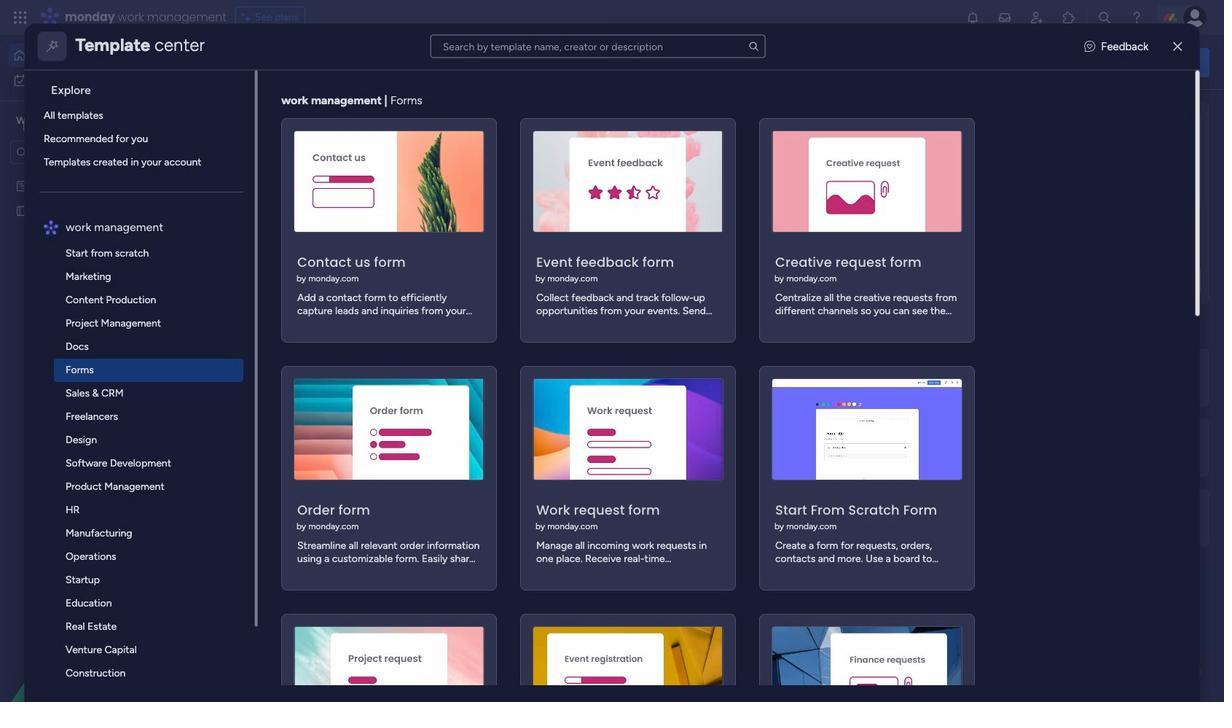 Task type: locate. For each thing, give the bounding box(es) containing it.
1 horizontal spatial workspace image
[[249, 440, 284, 475]]

heading
[[39, 70, 255, 104]]

0 vertical spatial workspace image
[[14, 113, 28, 129]]

0 horizontal spatial lottie animation element
[[0, 555, 186, 702]]

lottie animation element
[[579, 35, 989, 90], [0, 555, 186, 702]]

help image
[[1130, 10, 1145, 25]]

1 vertical spatial lottie animation element
[[0, 555, 186, 702]]

v2 user feedback image left v2 bolt switch icon
[[1085, 38, 1096, 54]]

2 vertical spatial option
[[0, 172, 186, 175]]

notifications image
[[966, 10, 981, 25]]

0 horizontal spatial workspace image
[[14, 113, 28, 129]]

option
[[9, 44, 177, 67], [9, 69, 177, 92], [0, 172, 186, 175]]

component image
[[484, 289, 497, 302], [295, 461, 307, 475]]

templates image image
[[1005, 110, 1197, 211]]

public board image
[[243, 266, 260, 282], [484, 266, 500, 282]]

1 vertical spatial workspace image
[[249, 440, 284, 475]]

1 vertical spatial component image
[[295, 461, 307, 475]]

lottie animation image
[[579, 35, 989, 90], [0, 555, 186, 702]]

search image
[[749, 40, 760, 52]]

0 vertical spatial option
[[9, 44, 177, 67]]

public board image
[[15, 203, 29, 217]]

None search field
[[431, 35, 766, 58]]

0 horizontal spatial public board image
[[243, 266, 260, 282]]

0 vertical spatial lottie animation element
[[579, 35, 989, 90]]

close image
[[1174, 41, 1183, 52]]

select product image
[[13, 10, 28, 25]]

invite members image
[[1030, 10, 1045, 25]]

1 horizontal spatial v2 user feedback image
[[1085, 38, 1096, 54]]

v2 user feedback image
[[1085, 38, 1096, 54], [1003, 54, 1014, 71]]

work management templates element
[[39, 241, 255, 702]]

Search in workspace field
[[31, 144, 122, 161]]

1 horizontal spatial component image
[[484, 289, 497, 302]]

1 horizontal spatial lottie animation element
[[579, 35, 989, 90]]

quick search results list box
[[225, 136, 956, 330]]

component image inside quick search results 'list box'
[[484, 289, 497, 302]]

workspace image inside the workspace selection element
[[14, 113, 28, 129]]

getting started element
[[991, 348, 1210, 406]]

0 vertical spatial component image
[[484, 289, 497, 302]]

1 public board image from the left
[[243, 266, 260, 282]]

list box
[[30, 70, 258, 702], [0, 170, 186, 420]]

v2 user feedback image down 'update feed' icon
[[1003, 54, 1014, 71]]

1 horizontal spatial public board image
[[484, 266, 500, 282]]

0 horizontal spatial v2 user feedback image
[[1003, 54, 1014, 71]]

2 public board image from the left
[[484, 266, 500, 282]]

1 horizontal spatial lottie animation image
[[579, 35, 989, 90]]

search everything image
[[1098, 10, 1112, 25]]

0 element
[[372, 347, 390, 365]]

workspace image
[[14, 113, 28, 129], [249, 440, 284, 475]]

1 vertical spatial lottie animation image
[[0, 555, 186, 702]]



Task type: vqa. For each thing, say whether or not it's contained in the screenshot.
New at the left top of the page
no



Task type: describe. For each thing, give the bounding box(es) containing it.
0 horizontal spatial lottie animation image
[[0, 555, 186, 702]]

1 vertical spatial option
[[9, 69, 177, 92]]

v2 bolt switch image
[[1117, 54, 1125, 70]]

bob builder image
[[1184, 6, 1207, 29]]

open update feed (inbox) image
[[225, 347, 243, 365]]

update feed image
[[998, 10, 1013, 25]]

workspace selection element
[[14, 112, 116, 131]]

0 horizontal spatial component image
[[295, 461, 307, 475]]

help center element
[[991, 418, 1210, 476]]

component image
[[243, 289, 257, 302]]

monday marketplace image
[[1062, 10, 1077, 25]]

explore element
[[39, 104, 255, 174]]

0 vertical spatial lottie animation image
[[579, 35, 989, 90]]

Search by template name, creator or description search field
[[431, 35, 766, 58]]

see plans image
[[242, 9, 255, 26]]

contact sales element
[[991, 488, 1210, 546]]



